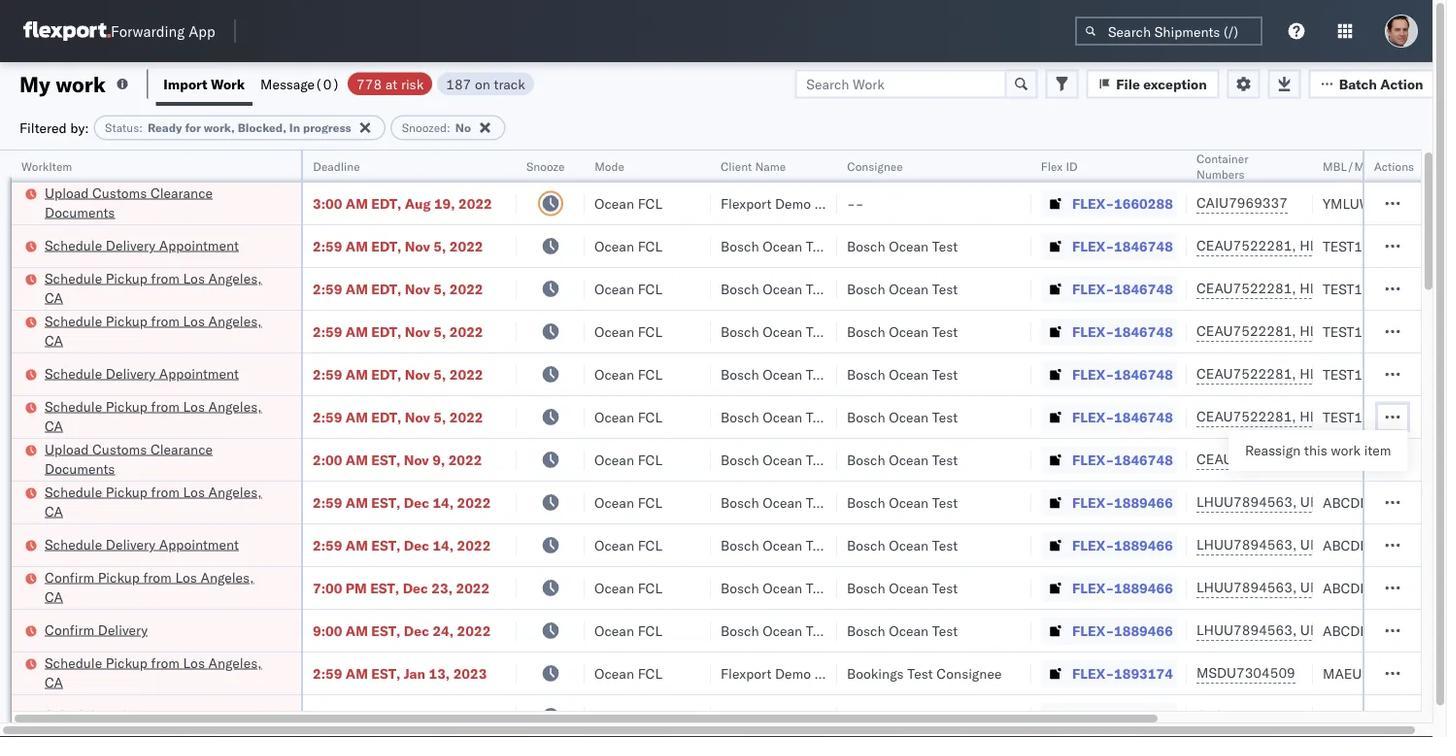 Task type: locate. For each thing, give the bounding box(es) containing it.
consignee up --
[[847, 159, 903, 173]]

am for 2:59 am edt, nov 5, 2022's schedule delivery appointment button
[[346, 366, 368, 383]]

est, up the 9:00 am est, dec 24, 2022
[[370, 580, 400, 597]]

0 vertical spatial demo
[[775, 195, 811, 212]]

2:00
[[313, 451, 342, 468]]

2023 down 2:59 am est, jan 13, 2023
[[461, 708, 495, 725]]

pm right 11:30 on the bottom left of page
[[354, 708, 376, 725]]

1 schedule pickup from los angeles, ca from the top
[[45, 270, 262, 306]]

schedule pickup from los angeles, ca
[[45, 270, 262, 306], [45, 312, 262, 349], [45, 398, 262, 434], [45, 483, 262, 520], [45, 654, 262, 691]]

1 : from the left
[[139, 120, 143, 135]]

5 flex- from the top
[[1073, 366, 1115, 383]]

5 hlxu8 from the top
[[1403, 408, 1448, 425]]

3 test123456 from the top
[[1323, 323, 1405, 340]]

ocean fcl for the upload customs clearance documents button associated with 3:00 am edt, aug 19, 2022
[[595, 195, 663, 212]]

aug
[[405, 195, 431, 212]]

0 vertical spatial upload
[[45, 184, 89, 201]]

ocean fcl
[[595, 195, 663, 212], [595, 238, 663, 255], [595, 280, 663, 297], [595, 323, 663, 340], [595, 366, 663, 383], [595, 409, 663, 426], [595, 451, 663, 468], [595, 494, 663, 511], [595, 537, 663, 554], [595, 580, 663, 597], [595, 622, 663, 639], [595, 665, 663, 682], [595, 708, 663, 725]]

1 vertical spatial 2:59 am est, dec 14, 2022
[[313, 537, 491, 554]]

9 resize handle column header from the left
[[1398, 151, 1422, 738]]

numbers inside container numbers
[[1197, 167, 1245, 181]]

5 ca from the top
[[45, 588, 63, 605]]

23, for 2023
[[436, 708, 457, 725]]

1 vertical spatial confirm
[[45, 621, 94, 638]]

upload customs clearance documents for 3:00 am edt, aug 19, 2022
[[45, 184, 213, 221]]

2 documents from the top
[[45, 460, 115, 477]]

1 vertical spatial 2023
[[461, 708, 495, 725]]

reassign
[[1246, 442, 1301, 459]]

uetu5238478
[[1301, 494, 1396, 511], [1301, 536, 1396, 553], [1301, 579, 1396, 596], [1301, 622, 1396, 639]]

1846748 for 3rd schedule pickup from los angeles, ca button from the bottom
[[1115, 409, 1174, 426]]

4 flex- from the top
[[1073, 323, 1115, 340]]

workitem
[[21, 159, 72, 173]]

7 am from the top
[[346, 451, 368, 468]]

5 ceau7522281, from the top
[[1197, 408, 1297, 425]]

schedule pickup from los angeles, ca link for fourth schedule pickup from los angeles, ca button from the top of the page
[[45, 482, 276, 521]]

est,
[[371, 451, 401, 468], [371, 494, 401, 511], [371, 537, 401, 554], [370, 580, 400, 597], [371, 622, 401, 639], [371, 665, 401, 682], [379, 708, 408, 725]]

dec up 7:00 pm est, dec 23, 2022
[[404, 537, 429, 554]]

flexport demo consignee for -
[[721, 195, 880, 212]]

confirm down confirm pickup from los angeles, ca
[[45, 621, 94, 638]]

3 1889466 from the top
[[1115, 580, 1174, 597]]

resize handle column header for mode
[[688, 151, 711, 738]]

pm for 11:30
[[354, 708, 376, 725]]

5,
[[434, 238, 446, 255], [434, 280, 446, 297], [434, 323, 446, 340], [434, 366, 446, 383], [434, 409, 446, 426]]

blocked,
[[238, 120, 287, 135]]

3 flex- from the top
[[1073, 280, 1115, 297]]

2 upload customs clearance documents button from the top
[[45, 440, 276, 481]]

0 vertical spatial 2023
[[453, 665, 487, 682]]

23, up the 24,
[[432, 580, 453, 597]]

2:59 am est, dec 14, 2022 down 2:00 am est, nov 9, 2022
[[313, 494, 491, 511]]

2 flexport from the top
[[721, 665, 772, 682]]

1 1889466 from the top
[[1115, 494, 1174, 511]]

pickup for confirm pickup from los angeles, ca button
[[98, 569, 140, 586]]

customs for 3:00 am edt, aug 19, 2022
[[92, 184, 147, 201]]

est, up 7:00 pm est, dec 23, 2022
[[371, 537, 401, 554]]

0 vertical spatial upload customs clearance documents
[[45, 184, 213, 221]]

1 vertical spatial 14,
[[433, 537, 454, 554]]

consignee inside button
[[847, 159, 903, 173]]

0 vertical spatial confirm
[[45, 569, 94, 586]]

flex-1846748 for 3rd schedule pickup from los angeles, ca button from the bottom
[[1073, 409, 1174, 426]]

from
[[151, 270, 180, 287], [151, 312, 180, 329], [151, 398, 180, 415], [151, 483, 180, 500], [143, 569, 172, 586], [151, 654, 180, 671]]

ceau7522281, hlxu6269489, hlxu8 for 2:00 am est, nov 9, 2022 the upload customs clearance documents button
[[1197, 451, 1448, 468]]

5 schedule pickup from los angeles, ca from the top
[[45, 654, 262, 691]]

1 vertical spatial upload customs clearance documents
[[45, 441, 213, 477]]

4 test123456 from the top
[[1323, 366, 1405, 383]]

2023 for 2:59 am est, jan 13, 2023
[[453, 665, 487, 682]]

2:00 am est, nov 9, 2022
[[313, 451, 482, 468]]

upload
[[45, 184, 89, 201], [45, 441, 89, 458]]

abcdefg78456546 for confirm pickup from los angeles, ca
[[1323, 580, 1448, 597]]

demo
[[775, 195, 811, 212], [775, 665, 811, 682]]

1 vertical spatial upload customs clearance documents button
[[45, 440, 276, 481]]

2 demo from the top
[[775, 665, 811, 682]]

resize handle column header for client name
[[814, 151, 838, 738]]

est, up 2:59 am est, jan 13, 2023
[[371, 622, 401, 639]]

4 appointment from the top
[[159, 707, 239, 724]]

dec left the 24,
[[404, 622, 429, 639]]

dec
[[404, 494, 429, 511], [404, 537, 429, 554], [403, 580, 428, 597], [404, 622, 429, 639]]

numbers down container at the top of page
[[1197, 167, 1245, 181]]

2 flexport demo consignee from the top
[[721, 665, 880, 682]]

flexport demo consignee down name
[[721, 195, 880, 212]]

integration
[[847, 708, 914, 725]]

schedule pickup from los angeles, ca for fourth schedule pickup from los angeles, ca button from the bottom
[[45, 312, 262, 349]]

5 ceau7522281, hlxu6269489, hlxu8 from the top
[[1197, 408, 1448, 425]]

2 lhuu7894563, uetu5238478 from the top
[[1197, 536, 1396, 553]]

flex-
[[1073, 195, 1115, 212], [1073, 238, 1115, 255], [1073, 280, 1115, 297], [1073, 323, 1115, 340], [1073, 366, 1115, 383], [1073, 409, 1115, 426], [1073, 451, 1115, 468], [1073, 494, 1115, 511], [1073, 537, 1115, 554], [1073, 580, 1115, 597], [1073, 622, 1115, 639], [1073, 665, 1115, 682], [1073, 708, 1115, 725]]

ocean fcl for 11:30 pm est, jan 23, 2023's schedule delivery appointment button
[[595, 708, 663, 725]]

1 schedule delivery appointment button from the top
[[45, 236, 239, 257]]

flex-2130387 button
[[1042, 703, 1178, 730], [1042, 703, 1178, 730]]

0 vertical spatial work
[[56, 70, 106, 97]]

delivery
[[106, 237, 156, 254], [106, 365, 156, 382], [106, 536, 156, 553], [98, 621, 148, 638], [106, 707, 156, 724]]

hlxu6269489, for 2:00 am est, nov 9, 2022 the upload customs clearance documents button
[[1300, 451, 1400, 468]]

uetu5238478 for confirm pickup from los angeles, ca
[[1301, 579, 1396, 596]]

confirm pickup from los angeles, ca button
[[45, 568, 276, 609]]

: for snoozed
[[447, 120, 451, 135]]

1 horizontal spatial numbers
[[1394, 159, 1442, 173]]

ceau7522281, for 2:00 am est, nov 9, 2022 the upload customs clearance documents button
[[1197, 451, 1297, 468]]

est, left 9,
[[371, 451, 401, 468]]

flexport demo consignee up integration
[[721, 665, 880, 682]]

deadline
[[313, 159, 360, 173]]

maeu9736123
[[1323, 665, 1422, 682]]

2 appointment from the top
[[159, 365, 239, 382]]

documents
[[45, 204, 115, 221], [45, 460, 115, 477]]

0 horizontal spatial numbers
[[1197, 167, 1245, 181]]

edt, for 3rd schedule pickup from los angeles, ca button from the bottom
[[371, 409, 402, 426]]

0 vertical spatial 23,
[[432, 580, 453, 597]]

jan for 13,
[[404, 665, 426, 682]]

resize handle column header for consignee
[[1009, 151, 1032, 738]]

resize handle column header for deadline
[[494, 151, 517, 738]]

lhuu7894563,
[[1197, 494, 1297, 511], [1197, 536, 1297, 553], [1197, 579, 1297, 596], [1197, 622, 1297, 639]]

uetu5238478 for schedule pickup from los angeles, ca
[[1301, 494, 1396, 511]]

2 ceau7522281, hlxu6269489, hlxu8 from the top
[[1197, 280, 1448, 297]]

2 schedule from the top
[[45, 270, 102, 287]]

numbers for mbl/mawb numbers
[[1394, 159, 1442, 173]]

1 1846748 from the top
[[1115, 238, 1174, 255]]

angeles, inside confirm pickup from los angeles, ca
[[201, 569, 254, 586]]

1889466 for confirm pickup from los angeles, ca
[[1115, 580, 1174, 597]]

2 clearance from the top
[[151, 441, 213, 458]]

numbers inside "button"
[[1394, 159, 1442, 173]]

resize handle column header for workitem
[[278, 151, 301, 738]]

account
[[947, 708, 998, 725]]

ocean fcl for confirm pickup from los angeles, ca button
[[595, 580, 663, 597]]

2 schedule delivery appointment button from the top
[[45, 364, 239, 385]]

flexport for bookings test consignee
[[721, 665, 772, 682]]

workitem button
[[12, 155, 282, 174]]

1 vertical spatial clearance
[[151, 441, 213, 458]]

my
[[19, 70, 50, 97]]

schedule delivery appointment for 11:30 pm est, jan 23, 2023
[[45, 707, 239, 724]]

5 1846748 from the top
[[1115, 409, 1174, 426]]

1 schedule pickup from los angeles, ca button from the top
[[45, 269, 276, 309]]

5 schedule pickup from los angeles, ca link from the top
[[45, 653, 276, 692]]

7 fcl from the top
[[638, 451, 663, 468]]

1 vertical spatial flexport
[[721, 665, 772, 682]]

numbers up the ymluw236679313
[[1394, 159, 1442, 173]]

0 vertical spatial 14,
[[433, 494, 454, 511]]

1846748 for fourth schedule pickup from los angeles, ca button from the bottom
[[1115, 323, 1174, 340]]

jan left "13,"
[[404, 665, 426, 682]]

dec up the 9:00 am est, dec 24, 2022
[[403, 580, 428, 597]]

0 vertical spatial flexport
[[721, 195, 772, 212]]

1 schedule pickup from los angeles, ca link from the top
[[45, 269, 276, 308]]

0 vertical spatial documents
[[45, 204, 115, 221]]

pickup inside confirm pickup from los angeles, ca
[[98, 569, 140, 586]]

exception
[[1144, 75, 1208, 92]]

ocean fcl for 3rd schedule pickup from los angeles, ca button from the bottom
[[595, 409, 663, 426]]

ocean fcl for fourth schedule pickup from los angeles, ca button from the top of the page
[[595, 494, 663, 511]]

upload customs clearance documents link
[[45, 183, 276, 222], [45, 440, 276, 479]]

jan down "13,"
[[411, 708, 433, 725]]

lhuu7894563, for schedule pickup from los angeles, ca
[[1197, 494, 1297, 511]]

schedule pickup from los angeles, ca for first schedule pickup from los angeles, ca button from the top of the page
[[45, 270, 262, 306]]

1 vertical spatial pm
[[354, 708, 376, 725]]

upload customs clearance documents button for 2:00 am est, nov 9, 2022
[[45, 440, 276, 481]]

appointment
[[159, 237, 239, 254], [159, 365, 239, 382], [159, 536, 239, 553], [159, 707, 239, 724]]

14, up 7:00 pm est, dec 23, 2022
[[433, 537, 454, 554]]

2022 for first schedule pickup from los angeles, ca button from the top of the page
[[450, 280, 483, 297]]

resize handle column header
[[278, 151, 301, 738], [494, 151, 517, 738], [562, 151, 585, 738], [688, 151, 711, 738], [814, 151, 838, 738], [1009, 151, 1032, 738], [1164, 151, 1187, 738], [1290, 151, 1314, 738], [1398, 151, 1422, 738]]

0 vertical spatial 2:59 am est, dec 14, 2022
[[313, 494, 491, 511]]

0 vertical spatial customs
[[92, 184, 147, 201]]

ceau7522281, hlxu6269489, hlxu8 for 2:59 am edt, nov 5, 2022's schedule delivery appointment button
[[1197, 365, 1448, 382]]

edt,
[[371, 195, 402, 212], [371, 238, 402, 255], [371, 280, 402, 297], [371, 323, 402, 340], [371, 366, 402, 383], [371, 409, 402, 426]]

11:30
[[313, 708, 351, 725]]

los
[[183, 270, 205, 287], [183, 312, 205, 329], [183, 398, 205, 415], [183, 483, 205, 500], [175, 569, 197, 586], [183, 654, 205, 671]]

confirm inside confirm pickup from los angeles, ca
[[45, 569, 94, 586]]

no
[[456, 120, 471, 135]]

8 2:59 from the top
[[313, 665, 342, 682]]

1889466
[[1115, 494, 1174, 511], [1115, 537, 1174, 554], [1115, 580, 1174, 597], [1115, 622, 1174, 639]]

3 schedule delivery appointment link from the top
[[45, 535, 239, 554]]

10 ocean fcl from the top
[[595, 580, 663, 597]]

deadline button
[[303, 155, 498, 174]]

dec for schedule delivery appointment
[[404, 537, 429, 554]]

14, down 9,
[[433, 494, 454, 511]]

3 abcdefg78456546 from the top
[[1323, 580, 1448, 597]]

: left ready
[[139, 120, 143, 135]]

flex-1889466
[[1073, 494, 1174, 511], [1073, 537, 1174, 554], [1073, 580, 1174, 597], [1073, 622, 1174, 639]]

1 demo from the top
[[775, 195, 811, 212]]

: left "no"
[[447, 120, 451, 135]]

2:59 for fourth schedule pickup from los angeles, ca button from the bottom
[[313, 323, 342, 340]]

3 ca from the top
[[45, 417, 63, 434]]

2:59 am edt, nov 5, 2022
[[313, 238, 483, 255], [313, 280, 483, 297], [313, 323, 483, 340], [313, 366, 483, 383], [313, 409, 483, 426]]

1 am from the top
[[346, 195, 368, 212]]

schedule pickup from los angeles, ca button
[[45, 269, 276, 309], [45, 311, 276, 352], [45, 397, 276, 438], [45, 482, 276, 523], [45, 653, 276, 694]]

work up by:
[[56, 70, 106, 97]]

upload customs clearance documents button for 3:00 am edt, aug 19, 2022
[[45, 183, 276, 224]]

6 ca from the top
[[45, 674, 63, 691]]

pickup for fourth schedule pickup from los angeles, ca button from the top of the page
[[106, 483, 148, 500]]

11:30 pm est, jan 23, 2023
[[313, 708, 495, 725]]

message (0)
[[260, 75, 340, 92]]

clearance for 3:00 am edt, aug 19, 2022
[[151, 184, 213, 201]]

pickup
[[106, 270, 148, 287], [106, 312, 148, 329], [106, 398, 148, 415], [106, 483, 148, 500], [98, 569, 140, 586], [106, 654, 148, 671]]

demo down name
[[775, 195, 811, 212]]

mode
[[595, 159, 625, 173]]

3 lhuu7894563, from the top
[[1197, 579, 1297, 596]]

flex-1889466 for schedule pickup from los angeles, ca
[[1073, 494, 1174, 511]]

appointment for 11:30 pm est, jan 23, 2023
[[159, 707, 239, 724]]

dec down 2:00 am est, nov 9, 2022
[[404, 494, 429, 511]]

Search Shipments (/) text field
[[1076, 17, 1263, 46]]

ceau7522281, for 2:59 am edt, nov 5, 2022's schedule delivery appointment button
[[1197, 365, 1297, 382]]

demo for bookings
[[775, 665, 811, 682]]

message
[[260, 75, 315, 92]]

pickup for 3rd schedule pickup from los angeles, ca button from the bottom
[[106, 398, 148, 415]]

0 vertical spatial jan
[[404, 665, 426, 682]]

2 confirm from the top
[[45, 621, 94, 638]]

23,
[[432, 580, 453, 597], [436, 708, 457, 725]]

1 vertical spatial work
[[1332, 442, 1361, 459]]

1 vertical spatial flexport demo consignee
[[721, 665, 880, 682]]

2 hlxu6269489, from the top
[[1300, 280, 1400, 297]]

4 5, from the top
[[434, 366, 446, 383]]

flex-1889466 button
[[1042, 489, 1178, 516], [1042, 489, 1178, 516], [1042, 532, 1178, 559], [1042, 532, 1178, 559], [1042, 575, 1178, 602], [1042, 575, 1178, 602], [1042, 618, 1178, 645], [1042, 618, 1178, 645]]

5 2:59 am edt, nov 5, 2022 from the top
[[313, 409, 483, 426]]

numbers for container numbers
[[1197, 167, 1245, 181]]

1 ocean fcl from the top
[[595, 195, 663, 212]]

1 vertical spatial jan
[[411, 708, 433, 725]]

consignee down consignee button
[[815, 195, 880, 212]]

2 5, from the top
[[434, 280, 446, 297]]

flexport demo consignee for bookings
[[721, 665, 880, 682]]

2:59 for fifth schedule pickup from los angeles, ca button
[[313, 665, 342, 682]]

7 schedule from the top
[[45, 536, 102, 553]]

1846748 for first schedule pickup from los angeles, ca button from the top of the page
[[1115, 280, 1174, 297]]

1 horizontal spatial :
[[447, 120, 451, 135]]

lhuu7894563, for confirm pickup from los angeles, ca
[[1197, 579, 1297, 596]]

8 am from the top
[[346, 494, 368, 511]]

est, down the 9:00 am est, dec 24, 2022
[[371, 665, 401, 682]]

pm right 7:00
[[346, 580, 367, 597]]

1 schedule delivery appointment from the top
[[45, 237, 239, 254]]

1 vertical spatial upload
[[45, 441, 89, 458]]

am for first schedule pickup from los angeles, ca button from the top of the page
[[346, 280, 368, 297]]

2 1846748 from the top
[[1115, 280, 1174, 297]]

13 flex- from the top
[[1073, 708, 1115, 725]]

confirm for confirm pickup from los angeles, ca
[[45, 569, 94, 586]]

ceau7522281, for first schedule pickup from los angeles, ca button from the top of the page
[[1197, 280, 1297, 297]]

angeles, for fifth schedule pickup from los angeles, ca button
[[208, 654, 262, 671]]

23, down "13,"
[[436, 708, 457, 725]]

0 vertical spatial upload customs clearance documents button
[[45, 183, 276, 224]]

3 schedule delivery appointment button from the top
[[45, 535, 239, 556]]

bosch ocean test
[[721, 238, 832, 255], [847, 238, 958, 255], [721, 280, 832, 297], [847, 280, 958, 297], [721, 323, 832, 340], [847, 323, 958, 340], [721, 366, 832, 383], [847, 366, 958, 383], [721, 409, 832, 426], [847, 409, 958, 426], [721, 451, 832, 468], [847, 451, 958, 468], [721, 494, 832, 511], [847, 494, 958, 511], [721, 537, 832, 554], [847, 537, 958, 554], [721, 580, 832, 597], [847, 580, 958, 597], [721, 622, 832, 639], [847, 622, 958, 639]]

flexport demo consignee
[[721, 195, 880, 212], [721, 665, 880, 682]]

fcl
[[638, 195, 663, 212], [638, 238, 663, 255], [638, 280, 663, 297], [638, 323, 663, 340], [638, 366, 663, 383], [638, 409, 663, 426], [638, 451, 663, 468], [638, 494, 663, 511], [638, 537, 663, 554], [638, 580, 663, 597], [638, 622, 663, 639], [638, 665, 663, 682], [638, 708, 663, 725]]

1 uetu5238478 from the top
[[1301, 494, 1396, 511]]

flex-1889466 for confirm pickup from los angeles, ca
[[1073, 580, 1174, 597]]

clearance
[[151, 184, 213, 201], [151, 441, 213, 458]]

23, for 2022
[[432, 580, 453, 597]]

2:59 am est, dec 14, 2022 up 7:00 pm est, dec 23, 2022
[[313, 537, 491, 554]]

los for fifth schedule pickup from los angeles, ca button
[[183, 654, 205, 671]]

test
[[806, 238, 832, 255], [933, 238, 958, 255], [806, 280, 832, 297], [933, 280, 958, 297], [806, 323, 832, 340], [933, 323, 958, 340], [806, 366, 832, 383], [933, 366, 958, 383], [806, 409, 832, 426], [933, 409, 958, 426], [806, 451, 832, 468], [933, 451, 958, 468], [806, 494, 832, 511], [933, 494, 958, 511], [806, 537, 832, 554], [933, 537, 958, 554], [806, 580, 832, 597], [933, 580, 958, 597], [806, 622, 832, 639], [933, 622, 958, 639], [908, 665, 934, 682], [918, 708, 944, 725]]

abcdefg78456546
[[1323, 494, 1448, 511], [1323, 537, 1448, 554], [1323, 580, 1448, 597], [1323, 622, 1448, 639]]

1 vertical spatial upload customs clearance documents link
[[45, 440, 276, 479]]

6 ceau7522281, from the top
[[1197, 451, 1297, 468]]

0 vertical spatial pm
[[346, 580, 367, 597]]

appointment for 2:59 am edt, nov 5, 2022
[[159, 365, 239, 382]]

lhuu7894563, uetu5238478 for schedule pickup from los angeles, ca
[[1197, 494, 1396, 511]]

0 vertical spatial clearance
[[151, 184, 213, 201]]

los inside confirm pickup from los angeles, ca
[[175, 569, 197, 586]]

nov for first schedule pickup from los angeles, ca button from the top of the page
[[405, 280, 430, 297]]

4 schedule delivery appointment link from the top
[[45, 706, 239, 725]]

schedule delivery appointment link
[[45, 236, 239, 255], [45, 364, 239, 383], [45, 535, 239, 554], [45, 706, 239, 725]]

delivery for 11:30 pm est, jan 23, 2023
[[106, 707, 156, 724]]

schedule delivery appointment button
[[45, 236, 239, 257], [45, 364, 239, 385], [45, 535, 239, 556], [45, 706, 239, 727]]

msdu7304509
[[1197, 665, 1296, 682]]

filtered by:
[[19, 119, 89, 136]]

documents for 3:00
[[45, 204, 115, 221]]

bosch
[[721, 238, 759, 255], [847, 238, 886, 255], [721, 280, 759, 297], [847, 280, 886, 297], [721, 323, 759, 340], [847, 323, 886, 340], [721, 366, 759, 383], [847, 366, 886, 383], [721, 409, 759, 426], [847, 409, 886, 426], [721, 451, 759, 468], [847, 451, 886, 468], [721, 494, 759, 511], [847, 494, 886, 511], [721, 537, 759, 554], [847, 537, 886, 554], [721, 580, 759, 597], [847, 580, 886, 597], [721, 622, 759, 639], [847, 622, 886, 639]]

1 vertical spatial demo
[[775, 665, 811, 682]]

0 vertical spatial flexport demo consignee
[[721, 195, 880, 212]]

3 schedule from the top
[[45, 312, 102, 329]]

2:59 am est, jan 13, 2023
[[313, 665, 487, 682]]

hlxu8 for 2:00 am est, nov 9, 2022 the upload customs clearance documents button
[[1403, 451, 1448, 468]]

5 5, from the top
[[434, 409, 446, 426]]

ceau7522281, hlxu6269489, hlxu8
[[1197, 237, 1448, 254], [1197, 280, 1448, 297], [1197, 323, 1448, 340], [1197, 365, 1448, 382], [1197, 408, 1448, 425], [1197, 451, 1448, 468]]

2 14, from the top
[[433, 537, 454, 554]]

2023 right "13,"
[[453, 665, 487, 682]]

5 ocean fcl from the top
[[595, 366, 663, 383]]

3 schedule pickup from los angeles, ca from the top
[[45, 398, 262, 434]]

1 vertical spatial 23,
[[436, 708, 457, 725]]

7:00
[[313, 580, 342, 597]]

12 ocean fcl from the top
[[595, 665, 663, 682]]

0 vertical spatial upload customs clearance documents link
[[45, 183, 276, 222]]

work right "this"
[[1332, 442, 1361, 459]]

confirm inside button
[[45, 621, 94, 638]]

1 vertical spatial customs
[[92, 441, 147, 458]]

1 ca from the top
[[45, 289, 63, 306]]

2:59 am est, dec 14, 2022 for schedule delivery appointment
[[313, 537, 491, 554]]

customs
[[92, 184, 147, 201], [92, 441, 147, 458]]

file exception button
[[1087, 69, 1220, 99], [1087, 69, 1220, 99]]

2 upload from the top
[[45, 441, 89, 458]]

lagerfeld
[[1042, 708, 1100, 725]]

2 uetu5238478 from the top
[[1301, 536, 1396, 553]]

am for 2:00 am est, nov 9, 2022 the upload customs clearance documents button
[[346, 451, 368, 468]]

schedule delivery appointment link for 11:30 pm est, jan 23, 2023
[[45, 706, 239, 725]]

778
[[357, 75, 382, 92]]

1 vertical spatial documents
[[45, 460, 115, 477]]

10 am from the top
[[346, 622, 368, 639]]

5 edt, from the top
[[371, 366, 402, 383]]

1 upload from the top
[[45, 184, 89, 201]]

jan
[[404, 665, 426, 682], [411, 708, 433, 725]]

confirm up the confirm delivery
[[45, 569, 94, 586]]

forwarding app link
[[23, 21, 215, 41]]

resize handle column header for container numbers
[[1290, 151, 1314, 738]]

14,
[[433, 494, 454, 511], [433, 537, 454, 554]]

3 schedule delivery appointment from the top
[[45, 536, 239, 553]]

3 edt, from the top
[[371, 280, 402, 297]]

3 hlxu6269489, from the top
[[1300, 323, 1400, 340]]

0 horizontal spatial :
[[139, 120, 143, 135]]

2 upload customs clearance documents link from the top
[[45, 440, 276, 479]]

hlxu6269489,
[[1300, 237, 1400, 254], [1300, 280, 1400, 297], [1300, 323, 1400, 340], [1300, 365, 1400, 382], [1300, 408, 1400, 425], [1300, 451, 1400, 468]]

demo left bookings
[[775, 665, 811, 682]]

ca inside confirm pickup from los angeles, ca
[[45, 588, 63, 605]]

4 schedule pickup from los angeles, ca link from the top
[[45, 482, 276, 521]]

4 ocean fcl from the top
[[595, 323, 663, 340]]

numbers
[[1394, 159, 1442, 173], [1197, 167, 1245, 181]]

angeles, for fourth schedule pickup from los angeles, ca button from the bottom
[[208, 312, 262, 329]]

2130387
[[1115, 708, 1174, 725]]



Task type: vqa. For each thing, say whether or not it's contained in the screenshot.
2:59 AM EDT, Nov 5, 2022 the Schedule Delivery Appointment link's 5,
yes



Task type: describe. For each thing, give the bounding box(es) containing it.
2023 for 11:30 pm est, jan 23, 2023
[[461, 708, 495, 725]]

confirm delivery button
[[45, 620, 148, 642]]

batch action button
[[1310, 69, 1437, 99]]

7 flex- from the top
[[1073, 451, 1115, 468]]

4 fcl from the top
[[638, 323, 663, 340]]

flex-1846748 for 2:59 am edt, nov 5, 2022's schedule delivery appointment button
[[1073, 366, 1174, 383]]

hlxu6269489, for 3rd schedule pickup from los angeles, ca button from the bottom
[[1300, 408, 1400, 425]]

10 flex- from the top
[[1073, 580, 1115, 597]]

flex-1660288
[[1073, 195, 1174, 212]]

batch
[[1340, 75, 1378, 92]]

3 fcl from the top
[[638, 280, 663, 297]]

5, for 3rd schedule pickup from los angeles, ca button from the bottom
[[434, 409, 446, 426]]

8 fcl from the top
[[638, 494, 663, 511]]

1 appointment from the top
[[159, 237, 239, 254]]

schedule pickup from los angeles, ca for fifth schedule pickup from los angeles, ca button
[[45, 654, 262, 691]]

2:59 for schedule delivery appointment button for 2:59 am est, dec 14, 2022
[[313, 537, 342, 554]]

id
[[1067, 159, 1078, 173]]

2022 for 2:00 am est, nov 9, 2022 the upload customs clearance documents button
[[449, 451, 482, 468]]

est, down 2:00 am est, nov 9, 2022
[[371, 494, 401, 511]]

nov for fourth schedule pickup from los angeles, ca button from the bottom
[[405, 323, 430, 340]]

demo for -
[[775, 195, 811, 212]]

client name button
[[711, 155, 818, 174]]

1 horizontal spatial work
[[1332, 442, 1361, 459]]

flex-1846748 for first schedule pickup from los angeles, ca button from the top of the page
[[1073, 280, 1174, 297]]

2 edt, from the top
[[371, 238, 402, 255]]

13 fcl from the top
[[638, 708, 663, 725]]

4 1889466 from the top
[[1115, 622, 1174, 639]]

ymluw236679313
[[1323, 195, 1448, 212]]

upload customs clearance documents for 2:00 am est, nov 9, 2022
[[45, 441, 213, 477]]

flex-1846748 for fourth schedule pickup from los angeles, ca button from the bottom
[[1073, 323, 1174, 340]]

ceau7522281, hlxu6269489, hlxu8 for fourth schedule pickup from los angeles, ca button from the bottom
[[1197, 323, 1448, 340]]

ceau7522281, for fourth schedule pickup from los angeles, ca button from the bottom
[[1197, 323, 1297, 340]]

pickup for fifth schedule pickup from los angeles, ca button
[[106, 654, 148, 671]]

integration test account - karl lagerfeld
[[847, 708, 1100, 725]]

confirm delivery
[[45, 621, 148, 638]]

7:00 pm est, dec 23, 2022
[[313, 580, 490, 597]]

ocean fcl for first schedule pickup from los angeles, ca button from the top of the page
[[595, 280, 663, 297]]

action
[[1381, 75, 1424, 92]]

4 lhuu7894563, uetu5238478 from the top
[[1197, 622, 1396, 639]]

lhuu7894563, uetu5238478 for confirm pickup from los angeles, ca
[[1197, 579, 1396, 596]]

9:00 am est, dec 24, 2022
[[313, 622, 491, 639]]

3:00
[[313, 195, 342, 212]]

2 schedule pickup from los angeles, ca button from the top
[[45, 311, 276, 352]]

snooze
[[527, 159, 565, 173]]

11 flex- from the top
[[1073, 622, 1115, 639]]

1893174
[[1115, 665, 1174, 682]]

9 fcl from the top
[[638, 537, 663, 554]]

8 schedule from the top
[[45, 654, 102, 671]]

11 fcl from the top
[[638, 622, 663, 639]]

4 lhuu7894563, from the top
[[1197, 622, 1297, 639]]

lhuu7894563, uetu5238478 for schedule delivery appointment
[[1197, 536, 1396, 553]]

5 schedule pickup from los angeles, ca button from the top
[[45, 653, 276, 694]]

3 resize handle column header from the left
[[562, 151, 585, 738]]

work
[[211, 75, 245, 92]]

4 2:59 am edt, nov 5, 2022 from the top
[[313, 366, 483, 383]]

in
[[289, 120, 300, 135]]

edt, for first schedule pickup from los angeles, ca button from the top of the page
[[371, 280, 402, 297]]

angeles, for first schedule pickup from los angeles, ca button from the top of the page
[[208, 270, 262, 287]]

batch action
[[1340, 75, 1424, 92]]

5, for fourth schedule pickup from los angeles, ca button from the bottom
[[434, 323, 446, 340]]

bookings
[[847, 665, 904, 682]]

9 schedule from the top
[[45, 707, 102, 724]]

schedule pickup from los angeles, ca for 3rd schedule pickup from los angeles, ca button from the bottom
[[45, 398, 262, 434]]

confirm pickup from los angeles, ca
[[45, 569, 254, 605]]

by:
[[70, 119, 89, 136]]

hlxu8 for first schedule pickup from los angeles, ca button from the top of the page
[[1403, 280, 1448, 297]]

import work button
[[156, 62, 253, 106]]

13,
[[429, 665, 450, 682]]

confirm pickup from los angeles, ca link
[[45, 568, 276, 607]]

ceau7522281, hlxu6269489, hlxu8 for first schedule pickup from los angeles, ca button from the top of the page
[[1197, 280, 1448, 297]]

file
[[1117, 75, 1141, 92]]

clearance for 2:00 am est, nov 9, 2022
[[151, 441, 213, 458]]

2 ocean fcl from the top
[[595, 238, 663, 255]]

edt, for the upload customs clearance documents button associated with 3:00 am edt, aug 19, 2022
[[371, 195, 402, 212]]

4 uetu5238478 from the top
[[1301, 622, 1396, 639]]

flexport. image
[[23, 21, 111, 41]]

name
[[755, 159, 786, 173]]

gvcu5265864
[[1197, 707, 1293, 724]]

4 ca from the top
[[45, 503, 63, 520]]

mode button
[[585, 155, 692, 174]]

2 2:59 am edt, nov 5, 2022 from the top
[[313, 280, 483, 297]]

schedule delivery appointment for 2:59 am edt, nov 5, 2022
[[45, 365, 239, 382]]

confirm delivery link
[[45, 620, 148, 640]]

edt, for fourth schedule pickup from los angeles, ca button from the bottom
[[371, 323, 402, 340]]

customs for 2:00 am est, nov 9, 2022
[[92, 441, 147, 458]]

abcdefg78456546 for schedule pickup from los angeles, ca
[[1323, 494, 1448, 511]]

5, for 2:59 am edt, nov 5, 2022's schedule delivery appointment button
[[434, 366, 446, 383]]

ready
[[148, 120, 182, 135]]

1 ceau7522281, hlxu6269489, hlxu8 from the top
[[1197, 237, 1448, 254]]

track
[[494, 75, 525, 92]]

4 schedule pickup from los angeles, ca button from the top
[[45, 482, 276, 523]]

mbl/mawb
[[1323, 159, 1391, 173]]

4 abcdefg78456546 from the top
[[1323, 622, 1448, 639]]

1 hlxu6269489, from the top
[[1300, 237, 1400, 254]]

flex
[[1042, 159, 1063, 173]]

2022 for 2:59 am edt, nov 5, 2022's schedule delivery appointment button
[[450, 366, 483, 383]]

snoozed
[[402, 120, 447, 135]]

upload customs clearance documents link for 2:00 am est, nov 9, 2022
[[45, 440, 276, 479]]

6 fcl from the top
[[638, 409, 663, 426]]

5 test123456 from the top
[[1323, 409, 1405, 426]]

ocean fcl for fifth schedule pickup from los angeles, ca button
[[595, 665, 663, 682]]

2 am from the top
[[346, 238, 368, 255]]

container numbers
[[1197, 151, 1249, 181]]

import work
[[164, 75, 245, 92]]

187 on track
[[446, 75, 525, 92]]

3 schedule pickup from los angeles, ca button from the top
[[45, 397, 276, 438]]

10 fcl from the top
[[638, 580, 663, 597]]

lhuu7894563, for schedule delivery appointment
[[1197, 536, 1297, 553]]

(0)
[[315, 75, 340, 92]]

1 schedule delivery appointment link from the top
[[45, 236, 239, 255]]

est, down 2:59 am est, jan 13, 2023
[[379, 708, 408, 725]]

resize handle column header for flex id
[[1164, 151, 1187, 738]]

caiu7969337
[[1197, 194, 1288, 211]]

mbl/mawb numbers button
[[1314, 155, 1448, 174]]

6 flex- from the top
[[1073, 409, 1115, 426]]

client name
[[721, 159, 786, 173]]

risk
[[401, 75, 424, 92]]

1889466 for schedule pickup from los angeles, ca
[[1115, 494, 1174, 511]]

2:59 for 3rd schedule pickup from los angeles, ca button from the bottom
[[313, 409, 342, 426]]

documents for 2:00
[[45, 460, 115, 477]]

status : ready for work, blocked, in progress
[[105, 120, 351, 135]]

1846748 for 2:59 am edt, nov 5, 2022's schedule delivery appointment button
[[1115, 366, 1174, 383]]

am for 3rd schedule pickup from los angeles, ca button from the bottom
[[346, 409, 368, 426]]

11 ocean fcl from the top
[[595, 622, 663, 639]]

upload for 2:00 am est, nov 9, 2022
[[45, 441, 89, 458]]

187
[[446, 75, 472, 92]]

angeles, for fourth schedule pickup from los angeles, ca button from the top of the page
[[208, 483, 262, 500]]

778 at risk
[[357, 75, 424, 92]]

forwarding app
[[111, 22, 215, 40]]

flex-1889466 for schedule delivery appointment
[[1073, 537, 1174, 554]]

1 2:59 from the top
[[313, 238, 342, 255]]

1 flex- from the top
[[1073, 195, 1115, 212]]

on
[[475, 75, 491, 92]]

4 flex-1889466 from the top
[[1073, 622, 1174, 639]]

flex-1846748 for 2:00 am est, nov 9, 2022 the upload customs clearance documents button
[[1073, 451, 1174, 468]]

jan for 23,
[[411, 708, 433, 725]]

uetu5238478 for schedule delivery appointment
[[1301, 536, 1396, 553]]

2022 for fourth schedule pickup from los angeles, ca button from the bottom
[[450, 323, 483, 340]]

file exception
[[1117, 75, 1208, 92]]

2 test123456 from the top
[[1323, 280, 1405, 297]]

container numbers button
[[1187, 147, 1294, 182]]

from inside confirm pickup from los angeles, ca
[[143, 569, 172, 586]]

6 schedule from the top
[[45, 483, 102, 500]]

import
[[164, 75, 208, 92]]

2022 for 3rd schedule pickup from los angeles, ca button from the bottom
[[450, 409, 483, 426]]

5, for first schedule pickup from los angeles, ca button from the top of the page
[[434, 280, 446, 297]]

reassign this work item
[[1246, 442, 1392, 459]]

dec for confirm pickup from los angeles, ca
[[403, 580, 428, 597]]

snoozed : no
[[402, 120, 471, 135]]

schedule delivery appointment link for 2:59 am est, dec 14, 2022
[[45, 535, 239, 554]]

pickup for fourth schedule pickup from los angeles, ca button from the bottom
[[106, 312, 148, 329]]

schedule delivery appointment for 2:59 am est, dec 14, 2022
[[45, 536, 239, 553]]

flex-1893174
[[1073, 665, 1174, 682]]

ocean fcl for schedule delivery appointment button for 2:59 am est, dec 14, 2022
[[595, 537, 663, 554]]

5 schedule from the top
[[45, 398, 102, 415]]

8 flex- from the top
[[1073, 494, 1115, 511]]

schedule pickup from los angeles, ca for fourth schedule pickup from los angeles, ca button from the top of the page
[[45, 483, 262, 520]]

forwarding
[[111, 22, 185, 40]]

delivery for 2:59 am est, dec 14, 2022
[[106, 536, 156, 553]]

1 test123456 from the top
[[1323, 238, 1405, 255]]

hlxu8 for fourth schedule pickup from los angeles, ca button from the bottom
[[1403, 323, 1448, 340]]

9,
[[433, 451, 445, 468]]

1 ceau7522281, from the top
[[1197, 237, 1297, 254]]

schedule delivery appointment link for 2:59 am edt, nov 5, 2022
[[45, 364, 239, 383]]

karl
[[1014, 708, 1039, 725]]

maeu9408431
[[1323, 708, 1422, 725]]

1 fcl from the top
[[638, 195, 663, 212]]

my work
[[19, 70, 106, 97]]

item
[[1365, 442, 1392, 459]]

schedule pickup from los angeles, ca link for first schedule pickup from los angeles, ca button from the top of the page
[[45, 269, 276, 308]]

12 fcl from the top
[[638, 665, 663, 682]]

pm for 7:00
[[346, 580, 367, 597]]

flex id button
[[1032, 155, 1168, 174]]

6 test123456 from the top
[[1323, 451, 1405, 468]]

this
[[1305, 442, 1328, 459]]

1660288
[[1115, 195, 1174, 212]]

los for fourth schedule pickup from los angeles, ca button from the bottom
[[183, 312, 205, 329]]

consignee up the account
[[937, 665, 1002, 682]]

upload customs clearance documents link for 3:00 am edt, aug 19, 2022
[[45, 183, 276, 222]]

hlxu6269489, for 2:59 am edt, nov 5, 2022's schedule delivery appointment button
[[1300, 365, 1400, 382]]

nov for 3rd schedule pickup from los angeles, ca button from the bottom
[[405, 409, 430, 426]]

0 horizontal spatial work
[[56, 70, 106, 97]]

hlxu6269489, for first schedule pickup from los angeles, ca button from the top of the page
[[1300, 280, 1400, 297]]

hlxu8 for 2:59 am edt, nov 5, 2022's schedule delivery appointment button
[[1403, 365, 1448, 382]]

9 flex- from the top
[[1073, 537, 1115, 554]]

2 fcl from the top
[[638, 238, 663, 255]]

consignee button
[[838, 155, 1013, 174]]

2 ca from the top
[[45, 332, 63, 349]]

at
[[386, 75, 398, 92]]

app
[[189, 22, 215, 40]]

actions
[[1375, 159, 1415, 173]]

los for confirm pickup from los angeles, ca button
[[175, 569, 197, 586]]

dec for schedule pickup from los angeles, ca
[[404, 494, 429, 511]]

1 schedule from the top
[[45, 237, 102, 254]]

consignee up integration
[[815, 665, 880, 682]]

3 2:59 am edt, nov 5, 2022 from the top
[[313, 323, 483, 340]]

--
[[847, 195, 864, 212]]

1 2:59 am edt, nov 5, 2022 from the top
[[313, 238, 483, 255]]

24,
[[433, 622, 454, 639]]

5 fcl from the top
[[638, 366, 663, 383]]

Search Work text field
[[795, 69, 1007, 99]]

container
[[1197, 151, 1249, 166]]

bookings test consignee
[[847, 665, 1002, 682]]

ocean fcl for 2:00 am est, nov 9, 2022 the upload customs clearance documents button
[[595, 451, 663, 468]]

appointment for 2:59 am est, dec 14, 2022
[[159, 536, 239, 553]]

1 5, from the top
[[434, 238, 446, 255]]

mbl/mawb numbers
[[1323, 159, 1442, 173]]

am for fourth schedule pickup from los angeles, ca button from the bottom
[[346, 323, 368, 340]]

1 flex-1846748 from the top
[[1073, 238, 1174, 255]]

1 hlxu8 from the top
[[1403, 237, 1448, 254]]

progress
[[303, 120, 351, 135]]

schedule pickup from los angeles, ca link for fourth schedule pickup from los angeles, ca button from the bottom
[[45, 311, 276, 350]]

4 schedule from the top
[[45, 365, 102, 382]]

hlxu8 for 3rd schedule pickup from los angeles, ca button from the bottom
[[1403, 408, 1448, 425]]

12 flex- from the top
[[1073, 665, 1115, 682]]

filtered
[[19, 119, 67, 136]]

14, for schedule pickup from los angeles, ca
[[433, 494, 454, 511]]

2 flex- from the top
[[1073, 238, 1115, 255]]



